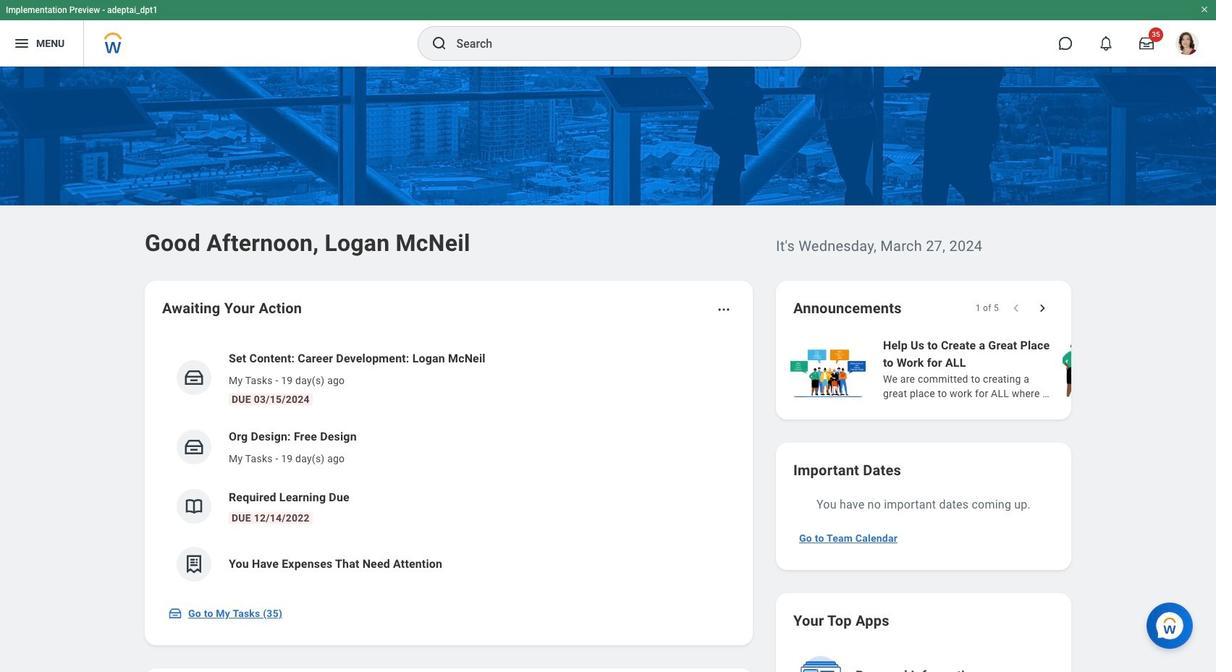 Task type: describe. For each thing, give the bounding box(es) containing it.
chevron right small image
[[1036, 301, 1050, 316]]

search image
[[431, 35, 448, 52]]

inbox image
[[183, 367, 205, 389]]

0 horizontal spatial list
[[162, 339, 736, 594]]

notifications large image
[[1099, 36, 1114, 51]]

profile logan mcneil image
[[1176, 32, 1199, 58]]

inbox image inside 'list'
[[183, 437, 205, 458]]

book open image
[[183, 496, 205, 518]]



Task type: locate. For each thing, give the bounding box(es) containing it.
1 horizontal spatial list
[[788, 336, 1217, 403]]

chevron left small image
[[1010, 301, 1024, 316]]

0 horizontal spatial inbox image
[[168, 607, 182, 621]]

1 horizontal spatial inbox image
[[183, 437, 205, 458]]

justify image
[[13, 35, 30, 52]]

close environment banner image
[[1201, 5, 1209, 14]]

list
[[788, 336, 1217, 403], [162, 339, 736, 594]]

banner
[[0, 0, 1217, 67]]

inbox image
[[183, 437, 205, 458], [168, 607, 182, 621]]

related actions image
[[717, 303, 731, 317]]

inbox large image
[[1140, 36, 1154, 51]]

main content
[[0, 67, 1217, 673]]

0 vertical spatial inbox image
[[183, 437, 205, 458]]

Search Workday  search field
[[457, 28, 771, 59]]

dashboard expenses image
[[183, 554, 205, 576]]

status
[[976, 303, 999, 314]]

1 vertical spatial inbox image
[[168, 607, 182, 621]]



Task type: vqa. For each thing, say whether or not it's contained in the screenshot.
dashboard expenses ICON
yes



